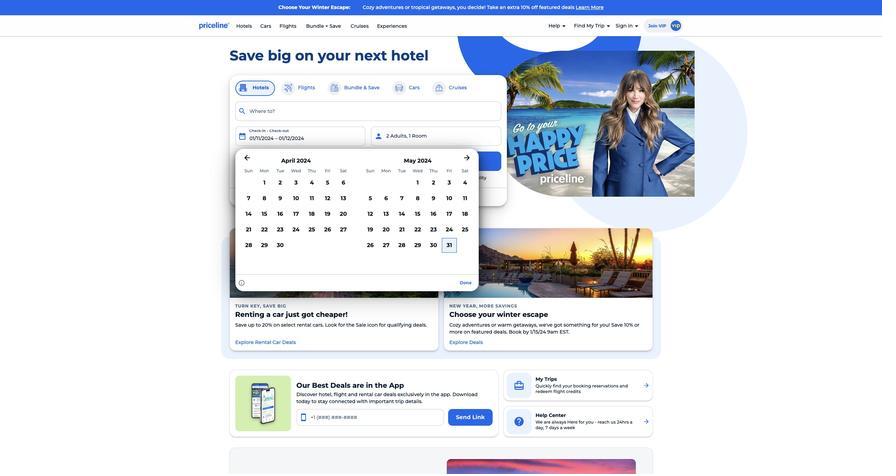 Task type: locate. For each thing, give the bounding box(es) containing it.
6 button up hotels
[[336, 175, 351, 191]]

in right the sign
[[628, 23, 633, 29]]

2 16 button from the left
[[426, 207, 441, 222]]

1 thu from the left
[[308, 168, 316, 173]]

to left $625 on the top left of page
[[413, 194, 418, 200]]

1 horizontal spatial getaways,
[[513, 322, 538, 328]]

1 vertical spatial deals
[[383, 391, 396, 398]]

1 horizontal spatial mon
[[381, 168, 391, 173]]

2 thu from the left
[[429, 168, 438, 173]]

2 2 button from the left
[[426, 175, 441, 191]]

wed down may 2024
[[413, 168, 423, 173]]

2 sun from the left
[[366, 168, 374, 173]]

27 button for april 2024
[[336, 222, 351, 238]]

0 horizontal spatial deals
[[282, 339, 296, 346]]

2 21 button from the left
[[394, 222, 410, 238]]

9am
[[547, 329, 558, 335]]

0 horizontal spatial 14 button
[[241, 207, 257, 222]]

2 horizontal spatial on
[[464, 329, 470, 335]]

14 for april
[[246, 211, 252, 217]]

save inside new year, more savings choose your winter escape cozy adventures or warm getaways, we've got something for you! save 10% or more on featured deals. book by 1/15/24 9am est.
[[611, 322, 623, 328]]

find inside button
[[414, 158, 427, 164]]

1 horizontal spatial 16
[[431, 211, 436, 217]]

1 11 from the left
[[310, 195, 314, 202]]

0 vertical spatial to
[[413, 194, 418, 200]]

6 up book all of your hotels at once and save up to $625
[[342, 180, 345, 186]]

10% right you!
[[624, 322, 633, 328]]

escape
[[522, 310, 548, 319]]

more
[[479, 304, 494, 309]]

2 14 from the left
[[399, 211, 405, 217]]

1 1 button from the left
[[257, 175, 272, 191]]

book
[[386, 175, 397, 180], [306, 194, 319, 200], [509, 329, 522, 335]]

0 horizontal spatial 10
[[293, 195, 299, 202]]

1 3 button from the left
[[288, 175, 304, 191]]

1 horizontal spatial 11 button
[[457, 191, 473, 207]]

15 for may
[[415, 211, 420, 217]]

13 right of
[[341, 195, 346, 202]]

1 horizontal spatial adventures
[[462, 322, 490, 328]]

2 4 from the left
[[463, 180, 467, 186]]

18 for may 2024
[[462, 211, 468, 217]]

29 for april
[[261, 242, 268, 248]]

1 horizontal spatial 10 button
[[441, 191, 457, 207]]

9 button for may 2024
[[426, 191, 441, 207]]

mon
[[260, 168, 269, 173], [381, 168, 391, 173]]

1 horizontal spatial 26
[[367, 242, 374, 248]]

23 button for may 2024
[[426, 222, 441, 238]]

1 horizontal spatial 2024
[[417, 157, 432, 164]]

save down renting
[[235, 322, 247, 328]]

car
[[273, 339, 281, 346]]

2 2 from the left
[[432, 180, 435, 186]]

0 horizontal spatial 2 button
[[272, 175, 288, 191]]

17 button for may 2024
[[441, 207, 457, 222]]

16 button
[[272, 207, 288, 222], [426, 207, 441, 222]]

0 horizontal spatial wed
[[291, 168, 301, 173]]

2 10 from the left
[[446, 195, 452, 202]]

1 horizontal spatial the
[[375, 381, 387, 390]]

4 button for may 2024
[[457, 175, 473, 191]]

2 wed from the left
[[413, 168, 423, 173]]

and inside our best deals are in the app discover hotel, flight and rental car deals exclusively in the app. download today to stay connected with important trip details.
[[348, 391, 358, 398]]

1 button for may
[[410, 175, 426, 191]]

26
[[324, 226, 331, 233], [367, 242, 374, 248]]

1 horizontal spatial sat
[[462, 168, 469, 173]]

24 for may 2024
[[446, 226, 453, 233]]

0 horizontal spatial 26 button
[[320, 222, 336, 238]]

2 17 button from the left
[[441, 207, 457, 222]]

0 horizontal spatial 2024
[[297, 157, 311, 164]]

29
[[261, 242, 268, 248], [414, 242, 421, 248]]

deals up 'important'
[[383, 391, 396, 398]]

0 horizontal spatial deals.
[[413, 322, 427, 328]]

car inside 'turn key, save big renting a car just got cheaper! save up to 20% on select rental cars. look for the sale icon for qualifying deals.'
[[273, 310, 284, 319]]

explore deals link
[[449, 339, 647, 346]]

1 mon from the left
[[260, 168, 269, 173]]

thu for may 2024
[[429, 168, 438, 173]]

rental inside 'turn key, save big renting a car just got cheaper! save up to 20% on select rental cars. look for the sale icon for qualifying deals.'
[[297, 322, 311, 328]]

20 button for april 2024
[[336, 207, 351, 222]]

2 11 from the left
[[463, 195, 467, 202]]

2 7 button from the left
[[394, 191, 410, 207]]

book up the save
[[386, 175, 397, 180]]

2 24 from the left
[[446, 226, 453, 233]]

1 8 from the left
[[263, 195, 266, 202]]

18 for april 2024
[[309, 211, 315, 217]]

1 horizontal spatial 25 button
[[457, 222, 473, 238]]

vip badge icon image
[[670, 20, 681, 31]]

explore for choose your winter escape
[[449, 339, 468, 346]]

fri up of
[[325, 168, 330, 173]]

1 30 from the left
[[277, 242, 284, 248]]

featured
[[539, 4, 560, 10], [471, 329, 492, 335]]

6 for april 2024
[[342, 180, 345, 186]]

22 button for april
[[257, 222, 272, 238]]

you inside help center we are always here for you - reach us 24hrs a day, 7 days a week
[[586, 420, 594, 425]]

explore down more
[[449, 339, 468, 346]]

2 28 button from the left
[[394, 238, 410, 253]]

24 button
[[288, 222, 304, 238], [441, 222, 457, 238]]

app screenshot image
[[235, 376, 291, 431]]

2 fri from the left
[[447, 168, 452, 173]]

rental
[[297, 322, 311, 328], [359, 391, 373, 398]]

11 button left all
[[304, 191, 320, 207]]

rental inside our best deals are in the app discover hotel, flight and rental car deals exclusively in the app. download today to stay connected with important trip details.
[[359, 391, 373, 398]]

1 18 button from the left
[[304, 207, 320, 222]]

1 horizontal spatial 28 button
[[394, 238, 410, 253]]

book a hotel with free cancellation for flexibility
[[386, 175, 486, 180]]

1 horizontal spatial 20
[[383, 226, 390, 233]]

2 15 button from the left
[[410, 207, 426, 222]]

wed down april 2024
[[291, 168, 301, 173]]

0 horizontal spatial 5 button
[[320, 175, 336, 191]]

up right the save
[[405, 194, 411, 200]]

1 30 button from the left
[[272, 238, 288, 253]]

20 for may 2024
[[383, 226, 390, 233]]

with inside our best deals are in the app discover hotel, flight and rental car deals exclusively in the app. download today to stay connected with important trip details.
[[357, 398, 368, 405]]

1 tue from the left
[[276, 168, 284, 173]]

2 21 from the left
[[399, 226, 405, 233]]

book for book a hotel with free cancellation for flexibility
[[386, 175, 397, 180]]

and for reservations
[[620, 383, 628, 389]]

your left winter
[[299, 4, 310, 10]]

send
[[456, 414, 471, 421]]

1 17 from the left
[[293, 211, 299, 217]]

1 vertical spatial got
[[554, 322, 562, 328]]

2 horizontal spatial and
[[620, 383, 628, 389]]

2 vertical spatial in
[[425, 391, 430, 398]]

1 4 button from the left
[[304, 175, 320, 191]]

0 horizontal spatial 16
[[277, 211, 283, 217]]

thu up book a hotel with free cancellation for flexibility
[[429, 168, 438, 173]]

at
[[362, 194, 367, 200]]

1 vertical spatial arrowright image
[[643, 418, 650, 425]]

2 23 from the left
[[430, 226, 437, 233]]

13 button for may 2024
[[378, 207, 394, 222]]

1 vertical spatial help
[[536, 412, 547, 419]]

deals inside our best deals are in the app discover hotel, flight and rental car deals exclusively in the app. download today to stay connected with important trip details.
[[383, 391, 396, 398]]

1 horizontal spatial 14 button
[[394, 207, 410, 222]]

6
[[342, 180, 345, 186], [384, 195, 388, 202]]

16 button for april 2024
[[272, 207, 288, 222]]

1 horizontal spatial deals
[[561, 4, 574, 10]]

may
[[404, 157, 416, 164]]

2 18 button from the left
[[457, 207, 473, 222]]

got inside new year, more savings choose your winter escape cozy adventures or warm getaways, we've got something for you! save 10% or more on featured deals. book by 1/15/24 9am est.
[[554, 322, 562, 328]]

turn key, save big renting a car just got cheaper! save up to 20% on select rental cars. look for the sale icon for qualifying deals.
[[235, 304, 427, 328]]

0 horizontal spatial bundle
[[249, 158, 267, 164]]

in up 'important'
[[366, 381, 373, 390]]

you left decide!
[[457, 4, 466, 10]]

10 button for april 2024
[[288, 191, 304, 207]]

are inside our best deals are in the app discover hotel, flight and rental car deals exclusively in the app. download today to stay connected with important trip details.
[[352, 381, 364, 390]]

16 for may 2024
[[431, 211, 436, 217]]

18 button
[[304, 207, 320, 222], [457, 207, 473, 222]]

mon for may
[[381, 168, 391, 173]]

escape:
[[331, 4, 350, 10]]

cozy
[[363, 4, 374, 10], [449, 322, 461, 328]]

14 for may
[[399, 211, 405, 217]]

1 horizontal spatial 18
[[462, 211, 468, 217]]

1 29 button from the left
[[257, 238, 272, 253]]

arrowright image
[[643, 382, 650, 389], [643, 418, 650, 425]]

2 horizontal spatial book
[[509, 329, 522, 335]]

cruises link
[[351, 23, 369, 29]]

0 horizontal spatial on
[[273, 322, 280, 328]]

cozy up the cruises link
[[363, 4, 374, 10]]

1 horizontal spatial book
[[386, 175, 397, 180]]

12 left hotels
[[325, 195, 330, 202]]

a up the save
[[398, 175, 400, 180]]

3 button right free
[[441, 175, 457, 191]]

sun up book all of your hotels at once and save up to $625
[[366, 168, 374, 173]]

1 wed from the left
[[291, 168, 301, 173]]

big
[[277, 304, 286, 309]]

deals for decide!
[[561, 4, 574, 10]]

0 horizontal spatial mon
[[260, 168, 269, 173]]

explore left rental
[[235, 339, 254, 346]]

2 button down april
[[272, 175, 288, 191]]

may 2024
[[404, 157, 432, 164]]

29 button for may
[[410, 238, 426, 253]]

and inside my trips quickly find your booking reservations and redeem flight credits
[[620, 383, 628, 389]]

2 23 button from the left
[[426, 222, 441, 238]]

featured up explore deals
[[471, 329, 492, 335]]

1 14 from the left
[[246, 211, 252, 217]]

15 button for may
[[410, 207, 426, 222]]

2 29 from the left
[[414, 242, 421, 248]]

1 28 from the left
[[245, 242, 252, 248]]

2 16 from the left
[[431, 211, 436, 217]]

10 button down cancellation
[[441, 191, 457, 207]]

1 28 button from the left
[[241, 238, 257, 253]]

1 23 from the left
[[277, 226, 284, 233]]

0 horizontal spatial 23
[[277, 226, 284, 233]]

look
[[325, 322, 337, 328]]

0 horizontal spatial 15
[[262, 211, 267, 217]]

2 3 from the left
[[448, 180, 451, 186]]

0 horizontal spatial 8
[[263, 195, 266, 202]]

join vip link
[[644, 19, 685, 33]]

my left trip
[[586, 23, 594, 29]]

0 vertical spatial cars
[[260, 23, 271, 29]]

on right 20%
[[273, 322, 280, 328]]

3 button down april 2024
[[288, 175, 304, 191]]

1 2 from the left
[[279, 180, 282, 186]]

19 button down book all of your hotels at once and save up to $625 link at top
[[362, 222, 378, 238]]

1 sat from the left
[[340, 168, 347, 173]]

find
[[553, 383, 561, 389]]

1 18 from the left
[[309, 211, 315, 217]]

23
[[277, 226, 284, 233], [430, 226, 437, 233]]

adventures up experiences
[[376, 4, 404, 10]]

1 explore from the left
[[235, 339, 254, 346]]

details.
[[405, 398, 423, 405]]

save
[[263, 304, 276, 309]]

and right reservations
[[620, 383, 628, 389]]

0 horizontal spatial 18 button
[[304, 207, 320, 222]]

7 inside help center we are always here for you - reach us 24hrs a day, 7 days a week
[[545, 425, 548, 430]]

help for help center we are always here for you - reach us 24hrs a day, 7 days a week
[[536, 412, 547, 419]]

sat up hotels
[[340, 168, 347, 173]]

traveler selection text field
[[371, 126, 501, 146]]

11 button down flexibility
[[457, 191, 473, 207]]

0 horizontal spatial 17 button
[[288, 207, 304, 222]]

1 horizontal spatial thu
[[429, 168, 438, 173]]

1 22 button from the left
[[257, 222, 272, 238]]

30 for may 2024
[[430, 242, 437, 248]]

3 for may 2024
[[448, 180, 451, 186]]

flight inside my trips quickly find your booking reservations and redeem flight credits
[[554, 389, 565, 394]]

sale
[[356, 322, 366, 328]]

2 15 from the left
[[415, 211, 420, 217]]

show may 2024 image
[[463, 154, 471, 162]]

find up free
[[414, 158, 427, 164]]

1 vertical spatial 6
[[384, 195, 388, 202]]

2 1 button from the left
[[410, 175, 426, 191]]

icon
[[367, 322, 378, 328]]

for right here
[[579, 420, 585, 425]]

4 for may 2024
[[463, 180, 467, 186]]

4 for april 2024
[[310, 180, 314, 186]]

1 3 from the left
[[294, 180, 298, 186]]

2 10 button from the left
[[441, 191, 457, 207]]

2 9 button from the left
[[426, 191, 441, 207]]

an
[[500, 4, 506, 10]]

up inside 'turn key, save big renting a car just got cheaper! save up to 20% on select rental cars. look for the sale icon for qualifying deals.'
[[248, 322, 255, 328]]

got
[[302, 310, 314, 319], [554, 322, 562, 328]]

1 16 from the left
[[277, 211, 283, 217]]

1 horizontal spatial find
[[574, 23, 585, 29]]

12 button for may 2024
[[362, 207, 378, 222]]

new year, more savings choose your winter escape cozy adventures or warm getaways, we've got something for you! save 10% or more on featured deals. book by 1/15/24 9am est.
[[449, 304, 639, 335]]

2 tue from the left
[[398, 168, 406, 173]]

2 22 from the left
[[414, 226, 421, 233]]

1 25 button from the left
[[304, 222, 320, 238]]

a inside 'turn key, save big renting a car just got cheaper! save up to 20% on select rental cars. look for the sale icon for qualifying deals.'
[[266, 310, 271, 319]]

1 horizontal spatial flights
[[298, 84, 315, 91]]

12 button down book all of your hotels at once and save up to $625 link at top
[[362, 207, 378, 222]]

tropical
[[411, 4, 430, 10]]

are for we
[[544, 420, 551, 425]]

arrowright image for my trips
[[643, 382, 650, 389]]

rental left cars.
[[297, 322, 311, 328]]

0 horizontal spatial 27
[[340, 226, 347, 233]]

are up the connected
[[352, 381, 364, 390]]

4 button down show may 2024 image
[[457, 175, 473, 191]]

2 down april
[[279, 180, 282, 186]]

13 button down the save
[[378, 207, 394, 222]]

4 button
[[304, 175, 320, 191], [457, 175, 473, 191]]

flight for deals
[[334, 391, 347, 398]]

1 arrowright image from the top
[[643, 382, 650, 389]]

4 button down add a car
[[304, 175, 320, 191]]

22 button
[[257, 222, 272, 238], [410, 222, 426, 238]]

1 16 button from the left
[[272, 207, 288, 222]]

1 14 button from the left
[[241, 207, 257, 222]]

11 button for april 2024
[[304, 191, 320, 207]]

0 horizontal spatial 8 button
[[257, 191, 272, 207]]

find your hotel button
[[371, 151, 501, 171]]

26 for may 2024
[[367, 242, 374, 248]]

2 28 from the left
[[398, 242, 405, 248]]

4 down add a car
[[310, 180, 314, 186]]

you left -
[[586, 420, 594, 425]]

done
[[460, 280, 472, 285]]

1 button for april
[[257, 175, 272, 191]]

1 21 button from the left
[[241, 222, 257, 238]]

5 button right hotels
[[362, 191, 378, 207]]

flight inside our best deals are in the app discover hotel, flight and rental car deals exclusively in the app. download today to stay connected with important trip details.
[[334, 391, 347, 398]]

sun for may
[[366, 168, 374, 173]]

1 vertical spatial getaways,
[[513, 322, 538, 328]]

1 horizontal spatial 4 button
[[457, 175, 473, 191]]

2 1 from the left
[[417, 180, 419, 186]]

a
[[309, 158, 312, 164], [398, 175, 400, 180], [266, 310, 271, 319], [630, 420, 633, 425], [560, 425, 563, 430]]

1 24 from the left
[[293, 226, 300, 233]]

20 button for may 2024
[[378, 222, 394, 238]]

1 1 from the left
[[263, 180, 266, 186]]

decide!
[[468, 4, 486, 10]]

your down "more"
[[478, 310, 495, 319]]

0 horizontal spatial the
[[346, 322, 355, 328]]

0 horizontal spatial sun
[[245, 168, 253, 173]]

30 for april 2024
[[277, 242, 284, 248]]

stay
[[318, 398, 328, 405]]

1 horizontal spatial 15 button
[[410, 207, 426, 222]]

1 horizontal spatial 12 button
[[362, 207, 378, 222]]

10 for april 2024
[[293, 195, 299, 202]]

0 vertical spatial 27
[[340, 226, 347, 233]]

1 vertical spatial flights
[[298, 84, 315, 91]]

and for once
[[382, 194, 391, 200]]

a down the save
[[266, 310, 271, 319]]

5 for may 2024
[[369, 195, 372, 202]]

1 horizontal spatial 30 button
[[426, 238, 441, 253]]

tue
[[276, 168, 284, 173], [398, 168, 406, 173]]

join vip
[[648, 23, 666, 28]]

here
[[567, 420, 578, 425]]

0 horizontal spatial 21
[[246, 226, 251, 233]]

1 vertical spatial hotel
[[402, 175, 412, 180]]

bundle down choose your winter escape:
[[306, 23, 324, 29]]

1 sun from the left
[[245, 168, 253, 173]]

2 2024 from the left
[[417, 157, 432, 164]]

24 button for april 2024
[[288, 222, 304, 238]]

+1 (###) ###-#### field
[[296, 409, 444, 426]]

2 18 from the left
[[462, 211, 468, 217]]

1 vertical spatial and
[[620, 383, 628, 389]]

14 button for may
[[394, 207, 410, 222]]

6 button for april 2024
[[336, 175, 351, 191]]

cars inside button
[[409, 84, 420, 91]]

19 down of
[[325, 211, 330, 217]]

help for help
[[549, 23, 560, 29]]

10 down cancellation
[[446, 195, 452, 202]]

2 29 button from the left
[[410, 238, 426, 253]]

car inside our best deals are in the app discover hotel, flight and rental car deals exclusively in the app. download today to stay connected with important trip details.
[[375, 391, 382, 398]]

5 button for april 2024
[[320, 175, 336, 191]]

the inside 'turn key, save big renting a car just got cheaper! save up to 20% on select rental cars. look for the sale icon for qualifying deals.'
[[346, 322, 355, 328]]

choose
[[278, 4, 297, 10], [449, 310, 476, 319]]

getaways, right tropical
[[431, 4, 456, 10]]

1 horizontal spatial 7
[[400, 195, 404, 202]]

featured inside new year, more savings choose your winter escape cozy adventures or warm getaways, we've got something for you! save 10% or more on featured deals. book by 1/15/24 9am est.
[[471, 329, 492, 335]]

wed for april
[[291, 168, 301, 173]]

2 mon from the left
[[381, 168, 391, 173]]

free
[[424, 175, 432, 180]]

1 9 button from the left
[[272, 191, 288, 207]]

to left the stay
[[312, 398, 317, 405]]

0 horizontal spatial 7
[[247, 195, 250, 202]]

10
[[293, 195, 299, 202], [446, 195, 452, 202]]

bundle left april
[[249, 158, 267, 164]]

featured right off
[[539, 4, 560, 10]]

2 arrowright image from the top
[[643, 418, 650, 425]]

april
[[281, 157, 295, 164]]

deals. down warm
[[494, 329, 508, 335]]

1 24 button from the left
[[288, 222, 304, 238]]

2 17 from the left
[[446, 211, 452, 217]]

your up credits
[[563, 383, 572, 389]]

tue down may
[[398, 168, 406, 173]]

0 horizontal spatial 21 button
[[241, 222, 257, 238]]

your left hotel
[[428, 158, 441, 164]]

2 button up $625 on the top left of page
[[426, 175, 441, 191]]

5 right at
[[369, 195, 372, 202]]

2024 right may
[[417, 157, 432, 164]]

17 for april 2024
[[293, 211, 299, 217]]

send link
[[456, 414, 485, 421]]

20%
[[262, 322, 272, 328]]

1 2 button from the left
[[272, 175, 288, 191]]

vip
[[659, 23, 666, 28]]

2 25 button from the left
[[457, 222, 473, 238]]

1 vertical spatial 20
[[383, 226, 390, 233]]

extra
[[507, 4, 520, 10]]

1/15/24
[[530, 329, 546, 335]]

for inside new year, more savings choose your winter escape cozy adventures or warm getaways, we've got something for you! save 10% or more on featured deals. book by 1/15/24 9am est.
[[592, 322, 598, 328]]

2024 right april
[[297, 157, 311, 164]]

for right look in the bottom left of the page
[[338, 322, 345, 328]]

1 fri from the left
[[325, 168, 330, 173]]

2 9 from the left
[[432, 195, 435, 202]]

1 horizontal spatial cruises
[[449, 84, 467, 91]]

0 horizontal spatial deals
[[383, 391, 396, 398]]

3 for april 2024
[[294, 180, 298, 186]]

2 30 button from the left
[[426, 238, 441, 253]]

bundle + save
[[305, 23, 342, 29], [249, 158, 285, 164]]

getaways, up by
[[513, 322, 538, 328]]

9 button
[[272, 191, 288, 207], [426, 191, 441, 207]]

0 horizontal spatial rental
[[297, 322, 311, 328]]

19 for april 2024
[[325, 211, 330, 217]]

1 11 button from the left
[[304, 191, 320, 207]]

2024
[[297, 157, 311, 164], [417, 157, 432, 164]]

adventures down the year,
[[462, 322, 490, 328]]

are right we
[[544, 420, 551, 425]]

1 10 button from the left
[[288, 191, 304, 207]]

are for deals
[[352, 381, 364, 390]]

0 horizontal spatial 11 button
[[304, 191, 320, 207]]

on right the big
[[295, 47, 314, 64]]

19 button for may 2024
[[362, 222, 378, 238]]

2 8 from the left
[[416, 195, 420, 202]]

12 down book all of your hotels at once and save up to $625 link at top
[[368, 211, 373, 217]]

and
[[382, 194, 391, 200], [620, 383, 628, 389], [348, 391, 358, 398]]

your right of
[[333, 194, 344, 200]]

to inside our best deals are in the app discover hotel, flight and rental car deals exclusively in the app. download today to stay connected with important trip details.
[[312, 398, 317, 405]]

19 button for april 2024
[[320, 207, 336, 222]]

1 15 button from the left
[[257, 207, 272, 222]]

1 horizontal spatial 29
[[414, 242, 421, 248]]

1 17 button from the left
[[288, 207, 304, 222]]

0 horizontal spatial are
[[352, 381, 364, 390]]

2 30 from the left
[[430, 242, 437, 248]]

5 button up of
[[320, 175, 336, 191]]

1 10 from the left
[[293, 195, 299, 202]]

0 horizontal spatial 14
[[246, 211, 252, 217]]

got inside 'turn key, save big renting a car just got cheaper! save up to 20% on select rental cars. look for the sale icon for qualifying deals.'
[[302, 310, 314, 319]]

done button
[[456, 278, 476, 289]]

you!
[[600, 322, 610, 328]]

1 vertical spatial 12
[[368, 211, 373, 217]]

7
[[247, 195, 250, 202], [400, 195, 404, 202], [545, 425, 548, 430]]

2 22 button from the left
[[410, 222, 426, 238]]

choose up flights "link"
[[278, 4, 297, 10]]

flight up the connected
[[334, 391, 347, 398]]

add a car
[[298, 158, 319, 164]]

Where to? field
[[235, 101, 501, 121]]

2 4 button from the left
[[457, 175, 473, 191]]

2 8 button from the left
[[410, 191, 426, 207]]

on
[[295, 47, 314, 64], [273, 322, 280, 328], [464, 329, 470, 335]]

help inside dropdown button
[[549, 23, 560, 29]]

booking
[[573, 383, 591, 389]]

19
[[325, 211, 330, 217], [367, 226, 373, 233]]

0 horizontal spatial tue
[[276, 168, 284, 173]]

1 horizontal spatial choose
[[449, 310, 476, 319]]

find for find your hotel
[[414, 158, 427, 164]]

sun down show february 2024 icon
[[245, 168, 253, 173]]

bundle + save link
[[305, 23, 342, 29]]

1 horizontal spatial 24
[[446, 226, 453, 233]]

1 7 button from the left
[[241, 191, 257, 207]]

5 up of
[[326, 180, 329, 186]]

+ down winter
[[325, 23, 328, 29]]

10% left off
[[521, 4, 530, 10]]

15 button for april
[[257, 207, 272, 222]]

year,
[[463, 304, 478, 309]]

flights
[[280, 23, 296, 29], [298, 84, 315, 91]]

bundle inside button
[[344, 84, 362, 91]]

2 horizontal spatial bundle
[[344, 84, 362, 91]]

1 horizontal spatial to
[[312, 398, 317, 405]]

sign in button
[[616, 17, 638, 35]]

thu for april 2024
[[308, 168, 316, 173]]

book left all
[[306, 194, 319, 200]]

12 button
[[320, 191, 336, 207], [362, 207, 378, 222]]

help inside help center we are always here for you - reach us 24hrs a day, 7 days a week
[[536, 412, 547, 419]]

0 horizontal spatial in
[[366, 381, 373, 390]]

30 button
[[272, 238, 288, 253], [426, 238, 441, 253]]

15 for april
[[262, 211, 267, 217]]

find down "learn"
[[574, 23, 585, 29]]

1 vertical spatial hotels
[[253, 84, 269, 91]]

1 4 from the left
[[310, 180, 314, 186]]

sat down show may 2024 image
[[462, 168, 469, 173]]

1 horizontal spatial 22 button
[[410, 222, 426, 238]]

cars link
[[260, 23, 271, 29]]

0 vertical spatial in
[[628, 23, 633, 29]]

1 vertical spatial featured
[[471, 329, 492, 335]]

1 horizontal spatial 23
[[430, 226, 437, 233]]

and left the save
[[382, 194, 391, 200]]

on inside 'turn key, save big renting a car just got cheaper! save up to 20% on select rental cars. look for the sale icon for qualifying deals.'
[[273, 322, 280, 328]]

up
[[405, 194, 411, 200], [248, 322, 255, 328]]

1 horizontal spatial +
[[325, 23, 328, 29]]

19 button down of
[[320, 207, 336, 222]]

2 explore from the left
[[449, 339, 468, 346]]

0 horizontal spatial flight
[[334, 391, 347, 398]]

deals.
[[413, 322, 427, 328], [494, 329, 508, 335]]

fri for april 2024
[[325, 168, 330, 173]]

1 25 from the left
[[309, 226, 315, 233]]

save inside button
[[368, 84, 380, 91]]

3 right free
[[448, 180, 451, 186]]

25
[[309, 226, 315, 233], [462, 226, 468, 233]]

sat for may 2024
[[462, 168, 469, 173]]

are
[[352, 381, 364, 390], [544, 420, 551, 425]]

10% inside new year, more savings choose your winter escape cozy adventures or warm getaways, we've got something for you! save 10% or more on featured deals. book by 1/15/24 9am est.
[[624, 322, 633, 328]]

24 button for may 2024
[[441, 222, 457, 238]]

1 23 button from the left
[[272, 222, 288, 238]]

8 for may
[[416, 195, 420, 202]]

1 vertical spatial car
[[273, 310, 284, 319]]

are inside help center we are always here for you - reach us 24hrs a day, 7 days a week
[[544, 420, 551, 425]]

2 24 button from the left
[[441, 222, 457, 238]]

23 button for april 2024
[[272, 222, 288, 238]]

save down escape:
[[329, 23, 341, 29]]

1 for april
[[263, 180, 266, 186]]

1 15 from the left
[[262, 211, 267, 217]]

1 horizontal spatial you
[[586, 420, 594, 425]]

10 button left all
[[288, 191, 304, 207]]

13 button right of
[[336, 191, 351, 207]]

30 button for may 2024
[[426, 238, 441, 253]]

your inside button
[[428, 158, 441, 164]]

the left app.
[[431, 391, 439, 398]]

or left tropical
[[405, 4, 410, 10]]

help
[[549, 23, 560, 29], [536, 412, 547, 419]]

1 9 from the left
[[278, 195, 282, 202]]

1 vertical spatial bundle
[[344, 84, 362, 91]]

2 11 button from the left
[[457, 191, 473, 207]]

21 button
[[241, 222, 257, 238], [394, 222, 410, 238]]

2 3 button from the left
[[441, 175, 457, 191]]

1 29 from the left
[[261, 242, 268, 248]]

cancellation
[[434, 175, 459, 180]]

None field
[[235, 101, 501, 121]]

1 22 from the left
[[261, 226, 268, 233]]

sun for april
[[245, 168, 253, 173]]

fri up cancellation
[[447, 168, 452, 173]]

2 vertical spatial car
[[375, 391, 382, 398]]

reservations
[[592, 383, 618, 389]]

for left you!
[[592, 322, 598, 328]]

find inside dropdown button
[[574, 23, 585, 29]]

your for choose
[[299, 4, 310, 10]]

0 horizontal spatial 6
[[342, 180, 345, 186]]

car
[[313, 158, 319, 164], [273, 310, 284, 319], [375, 391, 382, 398]]

27 button for may 2024
[[378, 238, 394, 253]]

car down big
[[273, 310, 284, 319]]

up down renting
[[248, 322, 255, 328]]

tue for may
[[398, 168, 406, 173]]

thu down add a car
[[308, 168, 316, 173]]

deals. inside 'turn key, save big renting a car just got cheaper! save up to 20% on select rental cars. look for the sale icon for qualifying deals.'
[[413, 322, 427, 328]]

deals. right qualifying
[[413, 322, 427, 328]]



Task type: describe. For each thing, give the bounding box(es) containing it.
cruises button
[[431, 81, 473, 96]]

sat for april 2024
[[340, 168, 347, 173]]

on inside new year, more savings choose your winter escape cozy adventures or warm getaways, we've got something for you! save 10% or more on featured deals. book by 1/15/24 9am est.
[[464, 329, 470, 335]]

0 vertical spatial adventures
[[376, 4, 404, 10]]

more
[[591, 4, 604, 10]]

flexibility
[[467, 175, 486, 180]]

11 for april 2024
[[310, 195, 314, 202]]

17 button for april 2024
[[288, 207, 304, 222]]

week
[[564, 425, 575, 430]]

winter
[[497, 310, 521, 319]]

7 button for april
[[241, 191, 257, 207]]

download
[[452, 391, 478, 398]]

4 button for april 2024
[[304, 175, 320, 191]]

join
[[648, 23, 657, 28]]

31
[[447, 242, 452, 248]]

28 for may
[[398, 242, 405, 248]]

21 button for april
[[241, 222, 257, 238]]

a down always
[[560, 425, 563, 430]]

a right 24hrs
[[630, 420, 633, 425]]

9 button for april 2024
[[272, 191, 288, 207]]

flights inside button
[[298, 84, 315, 91]]

2 button for may 2024
[[426, 175, 441, 191]]

&
[[363, 84, 367, 91]]

0 vertical spatial +
[[325, 23, 328, 29]]

app
[[389, 381, 404, 390]]

more
[[449, 329, 462, 335]]

important
[[369, 398, 394, 405]]

explore rental car deals
[[235, 339, 296, 346]]

always
[[552, 420, 566, 425]]

hotel,
[[319, 391, 332, 398]]

save left add
[[273, 158, 285, 164]]

1 horizontal spatial bundle + save
[[305, 23, 342, 29]]

deals. inside new year, more savings choose your winter escape cozy adventures or warm getaways, we've got something for you! save 10% or more on featured deals. book by 1/15/24 9am est.
[[494, 329, 508, 335]]

12 for april 2024
[[325, 195, 330, 202]]

your down bundle + save link
[[318, 47, 351, 64]]

qualifying
[[387, 322, 412, 328]]

for inside help center we are always here for you - reach us 24hrs a day, 7 days a week
[[579, 420, 585, 425]]

10 for may 2024
[[446, 195, 452, 202]]

hotel
[[443, 158, 459, 164]]

0 vertical spatial flights
[[280, 23, 296, 29]]

cheaper!
[[316, 310, 348, 319]]

deals for app
[[383, 391, 396, 398]]

link
[[472, 414, 485, 421]]

wed for may
[[413, 168, 423, 173]]

to inside 'turn key, save big renting a car just got cheaper! save up to 20% on select rental cars. look for the sale icon for qualifying deals.'
[[256, 322, 261, 328]]

experiences link
[[377, 23, 407, 29]]

types of travel tab list
[[235, 81, 501, 96]]

25 button for may 2024
[[457, 222, 473, 238]]

13 for april 2024
[[341, 195, 346, 202]]

save inside 'turn key, save big renting a car just got cheaper! save up to 20% on select rental cars. look for the sale icon for qualifying deals.'
[[235, 322, 247, 328]]

savings
[[495, 304, 517, 309]]

28 for april
[[245, 242, 252, 248]]

22 for may
[[414, 226, 421, 233]]

best
[[312, 381, 328, 390]]

just
[[286, 310, 300, 319]]

send link button
[[448, 409, 492, 426]]

cozy inside new year, more savings choose your winter escape cozy adventures or warm getaways, we've got something for you! save 10% or more on featured deals. book by 1/15/24 9am est.
[[449, 322, 461, 328]]

explore rental car deals link
[[235, 339, 433, 346]]

22 for april
[[261, 226, 268, 233]]

renting
[[235, 310, 264, 319]]

1 horizontal spatial or
[[491, 322, 496, 328]]

us
[[611, 420, 616, 425]]

cruises inside button
[[449, 84, 467, 91]]

cozy adventures or tropical getaways, you decide! take an extra 10% off featured deals learn more
[[363, 4, 604, 10]]

learn
[[576, 4, 590, 10]]

17 for may 2024
[[446, 211, 452, 217]]

my inside find my trip dropdown button
[[586, 23, 594, 29]]

1 vertical spatial +
[[269, 158, 272, 164]]

flight for quickly
[[554, 389, 565, 394]]

0 horizontal spatial cruises
[[351, 23, 369, 29]]

adventures inside new year, more savings choose your winter escape cozy adventures or warm getaways, we've got something for you! save 10% or more on featured deals. book by 1/15/24 9am est.
[[462, 322, 490, 328]]

0 horizontal spatial getaways,
[[431, 4, 456, 10]]

trip
[[395, 398, 404, 405]]

sign
[[616, 23, 627, 29]]

-
[[595, 420, 596, 425]]

5 for april 2024
[[326, 180, 329, 186]]

7 for april 2024
[[247, 195, 250, 202]]

0 vertical spatial hotel
[[391, 47, 429, 64]]

find your hotel
[[414, 158, 459, 164]]

experiences
[[377, 23, 407, 29]]

my trips quickly find your booking reservations and redeem flight credits
[[536, 376, 628, 394]]

27 for april 2024
[[340, 226, 347, 233]]

0 horizontal spatial 10%
[[521, 4, 530, 10]]

cars.
[[313, 322, 324, 328]]

$625
[[419, 194, 431, 200]]

find my trip button
[[574, 17, 610, 35]]

save down hotels link
[[230, 47, 264, 64]]

our
[[296, 381, 310, 390]]

your inside my trips quickly find your booking reservations and redeem flight credits
[[563, 383, 572, 389]]

0 horizontal spatial cars
[[260, 23, 271, 29]]

tue for april
[[276, 168, 284, 173]]

28 button for may
[[394, 238, 410, 253]]

our best deals are in the app discover hotel, flight and rental car deals exclusively in the app. download today to stay connected with important trip details.
[[296, 381, 478, 405]]

14 button for april
[[241, 207, 257, 222]]

turn
[[235, 304, 249, 309]]

1 horizontal spatial car
[[313, 158, 319, 164]]

0 horizontal spatial or
[[405, 4, 410, 10]]

choose inside new year, more savings choose your winter escape cozy adventures or warm getaways, we've got something for you! save 10% or more on featured deals. book by 1/15/24 9am est.
[[449, 310, 476, 319]]

redeem
[[536, 389, 552, 394]]

29 button for april
[[257, 238, 272, 253]]

11 button for may 2024
[[457, 191, 473, 207]]

0 horizontal spatial you
[[457, 4, 466, 10]]

add
[[299, 158, 308, 164]]

21 for may
[[399, 226, 405, 233]]

deals inside our best deals are in the app discover hotel, flight and rental car deals exclusively in the app. download today to stay connected with important trip details.
[[330, 381, 350, 390]]

next
[[355, 47, 387, 64]]

find my trip
[[574, 23, 605, 29]]

days
[[549, 425, 559, 430]]

your inside new year, more savings choose your winter escape cozy adventures or warm getaways, we've got something for you! save 10% or more on featured deals. book by 1/15/24 9am est.
[[478, 310, 495, 319]]

2 for april 2024
[[279, 180, 282, 186]]

Check-in - Check-out field
[[235, 126, 365, 146]]

9 for april 2024
[[278, 195, 282, 202]]

book all of your hotels at once and save up to $625
[[306, 194, 431, 200]]

12 for may 2024
[[368, 211, 373, 217]]

2 horizontal spatial deals
[[469, 339, 483, 346]]

in inside button
[[628, 23, 633, 29]]

16 button for may 2024
[[426, 207, 441, 222]]

10 button for may 2024
[[441, 191, 457, 207]]

something
[[564, 322, 590, 328]]

discover
[[296, 391, 317, 398]]

26 button for may 2024
[[362, 238, 378, 253]]

connected
[[329, 398, 355, 405]]

1 vertical spatial the
[[375, 381, 387, 390]]

priceline.com home image
[[199, 22, 229, 29]]

sign in
[[616, 23, 633, 29]]

9 for may 2024
[[432, 195, 435, 202]]

trips
[[545, 376, 557, 382]]

explore for renting a car just got cheaper!
[[235, 339, 254, 346]]

app.
[[441, 391, 451, 398]]

mon for april
[[260, 168, 269, 173]]

3 button for april 2024
[[288, 175, 304, 191]]

1 vertical spatial in
[[366, 381, 373, 390]]

est.
[[560, 329, 570, 335]]

20 for april 2024
[[340, 211, 347, 217]]

today
[[296, 398, 310, 405]]

book all of your hotels at once and save up to $625 link
[[306, 194, 431, 201]]

take
[[487, 4, 498, 10]]

6 for may 2024
[[384, 195, 388, 202]]

18 button for april 2024
[[304, 207, 320, 222]]

we
[[536, 420, 543, 425]]

your for find
[[428, 158, 441, 164]]

book inside new year, more savings choose your winter escape cozy adventures or warm getaways, we've got something for you! save 10% or more on featured deals. book by 1/15/24 9am est.
[[509, 329, 522, 335]]

my inside my trips quickly find your booking reservations and redeem flight credits
[[536, 376, 543, 382]]

2024 for may 2024
[[417, 157, 432, 164]]

off
[[531, 4, 538, 10]]

25 button for april 2024
[[304, 222, 320, 238]]

up inside book all of your hotels at once and save up to $625 link
[[405, 194, 411, 200]]

save big on your next hotel
[[230, 47, 429, 64]]

help button
[[549, 17, 566, 35]]

winter
[[312, 4, 329, 10]]

getaways, inside new year, more savings choose your winter escape cozy adventures or warm getaways, we've got something for you! save 10% or more on featured deals. book by 1/15/24 9am est.
[[513, 322, 538, 328]]

for left flexibility
[[460, 175, 466, 180]]

a right add
[[309, 158, 312, 164]]

7 button for may
[[394, 191, 410, 207]]

book for book all of your hotels at once and save up to $625
[[306, 194, 319, 200]]

arrowright image for help center
[[643, 418, 650, 425]]

25 for may 2024
[[462, 226, 468, 233]]

0 vertical spatial cozy
[[363, 4, 374, 10]]

key,
[[250, 304, 261, 309]]

explore deals
[[449, 339, 483, 346]]

choose your winter escape:
[[278, 4, 352, 10]]

18 button for may 2024
[[457, 207, 473, 222]]

hotels inside button
[[253, 84, 269, 91]]

8 button for april
[[257, 191, 272, 207]]

2 for may 2024
[[432, 180, 435, 186]]

8 for april
[[263, 195, 266, 202]]

2 button for april 2024
[[272, 175, 288, 191]]

2 horizontal spatial or
[[634, 322, 639, 328]]

0 vertical spatial choose
[[278, 4, 297, 10]]

24 for april 2024
[[293, 226, 300, 233]]

7 for may 2024
[[400, 195, 404, 202]]

27 for may 2024
[[383, 242, 390, 248]]

0 vertical spatial with
[[414, 175, 423, 180]]

2 horizontal spatial the
[[431, 391, 439, 398]]

1 horizontal spatial bundle
[[306, 23, 324, 29]]

new
[[449, 304, 461, 309]]

26 button for april 2024
[[320, 222, 336, 238]]

1 for may
[[417, 180, 419, 186]]

credits
[[566, 389, 581, 394]]

5 button for may 2024
[[362, 191, 378, 207]]

for right icon
[[379, 322, 386, 328]]

0 vertical spatial featured
[[539, 4, 560, 10]]

0 vertical spatial on
[[295, 47, 314, 64]]

bundle & save
[[344, 84, 380, 91]]

13 for may 2024
[[383, 211, 389, 217]]

show february 2024 image
[[243, 154, 251, 162]]

1 vertical spatial bundle + save
[[249, 158, 285, 164]]

25 for april 2024
[[309, 226, 315, 233]]

22 button for may
[[410, 222, 426, 238]]

13 button for april 2024
[[336, 191, 351, 207]]

0 vertical spatial hotels
[[236, 23, 252, 29]]

find for find my trip
[[574, 23, 585, 29]]



Task type: vqa. For each thing, say whether or not it's contained in the screenshot.
2nd '14' button
yes



